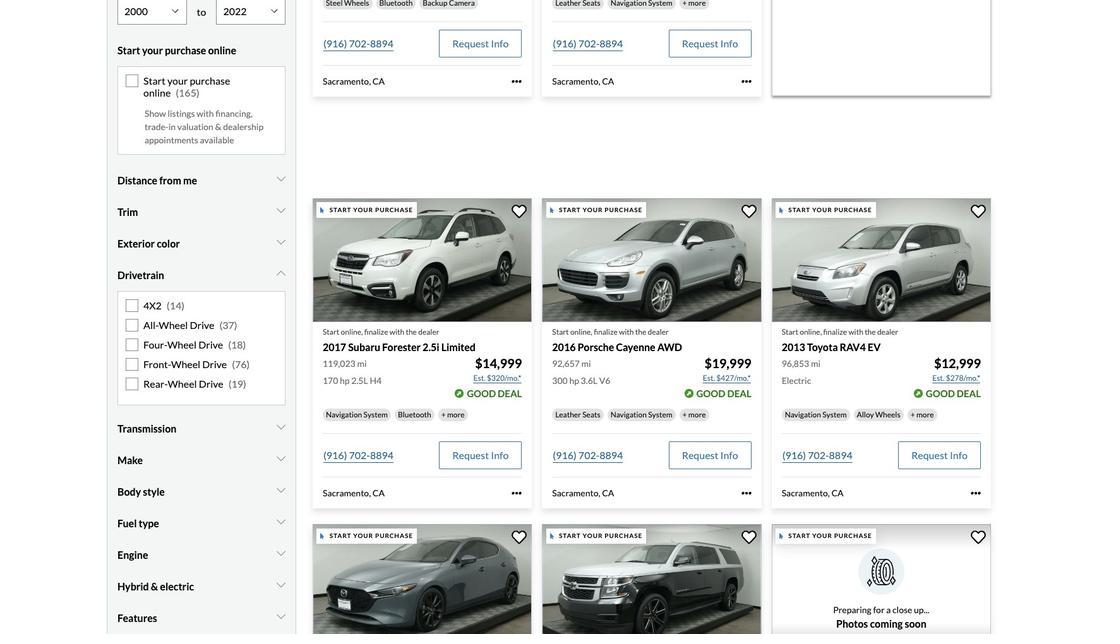 Task type: locate. For each thing, give the bounding box(es) containing it.
0 horizontal spatial dealer
[[419, 327, 440, 337]]

with up cayenne
[[619, 327, 634, 337]]

2 good deal from the left
[[697, 388, 752, 399]]

more for $12,999
[[917, 410, 935, 419]]

mouse pointer image for $12,999
[[780, 207, 784, 213]]

hp right 300
[[570, 375, 580, 386]]

1 horizontal spatial est.
[[703, 373, 715, 383]]

hp right 170
[[340, 375, 350, 386]]

online, for $12,999
[[800, 327, 822, 337]]

3 chevron down image from the top
[[277, 486, 286, 496]]

good deal for $12,999
[[926, 388, 982, 399]]

0 horizontal spatial finalize
[[365, 327, 388, 337]]

mi inside the 92,657 mi 300 hp 3.6l v6
[[582, 358, 591, 369]]

1 horizontal spatial &
[[215, 121, 221, 132]]

+ more right wheels
[[911, 410, 935, 419]]

119,023
[[323, 358, 356, 369]]

3 good from the left
[[926, 388, 956, 399]]

2 horizontal spatial navigation
[[785, 410, 822, 419]]

1 horizontal spatial good
[[697, 388, 726, 399]]

chevron down image for distance from me
[[277, 174, 286, 184]]

(916) 702-8894 button for $14,999
[[323, 442, 394, 469]]

alloy wheels
[[857, 410, 901, 419]]

2 horizontal spatial the
[[865, 327, 876, 337]]

chevron down image for body style
[[277, 486, 286, 496]]

finalize up 'toyota'
[[824, 327, 848, 337]]

limited
[[442, 341, 476, 353]]

chevron down image inside drivetrain 'dropdown button'
[[277, 268, 286, 278]]

start inside "start online, finalize with the dealer 2013 toyota rav4 ev"
[[782, 327, 799, 337]]

info for $12,999
[[951, 449, 968, 461]]

request info button for $12,999
[[899, 442, 982, 469]]

mi down 'toyota'
[[811, 358, 821, 369]]

more right wheels
[[917, 410, 935, 419]]

more for $19,999
[[689, 410, 706, 419]]

2 horizontal spatial navigation system
[[785, 410, 847, 419]]

1 horizontal spatial + more
[[683, 410, 706, 419]]

0 horizontal spatial hp
[[340, 375, 350, 386]]

wheel down front-wheel drive (76)
[[168, 378, 197, 390]]

& inside dropdown button
[[151, 581, 158, 593]]

1 dealer from the left
[[419, 327, 440, 337]]

system
[[364, 410, 388, 419], [649, 410, 673, 419], [823, 410, 847, 419]]

2 online, from the left
[[571, 327, 593, 337]]

& up the available
[[215, 121, 221, 132]]

(916) 702-8894
[[324, 37, 394, 49], [553, 37, 623, 49], [324, 449, 394, 461], [553, 449, 623, 461], [783, 449, 853, 461]]

wheel down (14)
[[159, 319, 188, 331]]

chevron down image
[[277, 174, 286, 184], [277, 454, 286, 464], [277, 486, 286, 496], [277, 549, 286, 559], [277, 612, 286, 622]]

8894 for $19,999
[[600, 449, 623, 461]]

four-
[[143, 339, 168, 351]]

1 horizontal spatial online,
[[571, 327, 593, 337]]

request info
[[453, 37, 509, 49], [682, 37, 739, 49], [453, 449, 509, 461], [682, 449, 739, 461], [912, 449, 968, 461]]

3 system from the left
[[823, 410, 847, 419]]

mi inside '119,023 mi 170 hp 2.5l h4'
[[357, 358, 367, 369]]

chevron down image for trim
[[277, 205, 286, 215]]

5 chevron down image from the top
[[277, 612, 286, 622]]

0 vertical spatial &
[[215, 121, 221, 132]]

1 horizontal spatial good deal
[[697, 388, 752, 399]]

chevron down image for engine
[[277, 549, 286, 559]]

the up the ev
[[865, 327, 876, 337]]

purchase inside start your purchase online
[[190, 75, 230, 87]]

1 horizontal spatial +
[[683, 410, 687, 419]]

the inside "start online, finalize with the dealer 2013 toyota rav4 ev"
[[865, 327, 876, 337]]

2 + more from the left
[[683, 410, 706, 419]]

start your purchase link
[[313, 525, 535, 635], [542, 525, 765, 635], [772, 525, 994, 635]]

+ more for $19,999
[[683, 410, 706, 419]]

0 horizontal spatial more
[[447, 410, 465, 419]]

(916) 702-8894 for $12,999
[[783, 449, 853, 461]]

2 horizontal spatial deal
[[957, 388, 982, 399]]

online inside dropdown button
[[208, 44, 236, 56]]

2 est. from the left
[[703, 373, 715, 383]]

4 chevron down image from the top
[[277, 423, 286, 433]]

deal down $427/mo.* on the bottom right
[[728, 388, 752, 399]]

the inside start online, finalize with the dealer 2016 porsche cayenne awd
[[636, 327, 647, 337]]

1 system from the left
[[364, 410, 388, 419]]

1 horizontal spatial hp
[[570, 375, 580, 386]]

est. inside $19,999 est. $427/mo.*
[[703, 373, 715, 383]]

finalize up porsche
[[594, 327, 618, 337]]

dealer up the ev
[[878, 327, 899, 337]]

start inside start your purchase online
[[143, 75, 166, 87]]

2 finalize from the left
[[594, 327, 618, 337]]

dealer inside start online, finalize with the dealer 2016 porsche cayenne awd
[[648, 327, 669, 337]]

ca for $14,999
[[373, 488, 385, 499]]

dealer
[[419, 327, 440, 337], [648, 327, 669, 337], [878, 327, 899, 337]]

1 est. from the left
[[474, 373, 486, 383]]

2.5i
[[423, 341, 440, 353]]

wheel down all-wheel drive (37)
[[168, 339, 197, 351]]

2 + from the left
[[683, 410, 687, 419]]

online, up porsche
[[571, 327, 593, 337]]

chevron down image inside features dropdown button
[[277, 612, 286, 622]]

2 horizontal spatial est.
[[933, 373, 945, 383]]

finalize up subaru
[[365, 327, 388, 337]]

start your purchase for black 2017 chevrolet suburban 1500 lt rwd suv / crossover 4x2 6-speed automatic overdrive image
[[559, 532, 643, 540]]

electric
[[782, 375, 812, 386]]

dealer inside start online, finalize with the dealer 2017 subaru forester 2.5i limited
[[419, 327, 440, 337]]

dealer up awd
[[648, 327, 669, 337]]

sacramento,
[[323, 76, 371, 86], [553, 76, 601, 86], [323, 488, 371, 499], [553, 488, 601, 499], [782, 488, 830, 499]]

chevron down image inside distance from me dropdown button
[[277, 174, 286, 184]]

navigation system
[[326, 410, 388, 419], [611, 410, 673, 419], [785, 410, 847, 419]]

est. down $12,999 on the bottom of the page
[[933, 373, 945, 383]]

2 chevron down image from the top
[[277, 454, 286, 464]]

2 horizontal spatial finalize
[[824, 327, 848, 337]]

good down est. $278/mo.* button at the right bottom of page
[[926, 388, 956, 399]]

2 the from the left
[[636, 327, 647, 337]]

+ more right bluetooth on the bottom left of the page
[[442, 410, 465, 419]]

702- for $19,999
[[579, 449, 600, 461]]

+ more down the est. $427/mo.* button
[[683, 410, 706, 419]]

good deal for $19,999
[[697, 388, 752, 399]]

1 mi from the left
[[357, 358, 367, 369]]

wheel for all-
[[159, 319, 188, 331]]

0 vertical spatial start your purchase online
[[118, 44, 236, 56]]

navigation system down 2.5l
[[326, 410, 388, 419]]

1 chevron down image from the top
[[277, 205, 286, 215]]

2 more from the left
[[689, 410, 706, 419]]

chevron down image
[[277, 205, 286, 215], [277, 237, 286, 247], [277, 268, 286, 278], [277, 423, 286, 433], [277, 517, 286, 527], [277, 581, 286, 591]]

engine button
[[118, 540, 286, 572]]

drive up four-wheel drive (18)
[[190, 319, 215, 331]]

chevron down image inside trim dropdown button
[[277, 205, 286, 215]]

navigation for $14,999
[[326, 410, 362, 419]]

1 + from the left
[[442, 410, 446, 419]]

purchase
[[165, 44, 206, 56], [190, 75, 230, 87], [375, 206, 413, 214], [605, 206, 643, 214], [835, 206, 873, 214], [375, 532, 413, 540], [605, 532, 643, 540], [835, 532, 873, 540]]

hp inside '119,023 mi 170 hp 2.5l h4'
[[340, 375, 350, 386]]

electric
[[160, 581, 194, 593]]

2 horizontal spatial online,
[[800, 327, 822, 337]]

front-wheel drive (76)
[[143, 358, 250, 370]]

mi up 3.6l
[[582, 358, 591, 369]]

2017
[[323, 341, 346, 353]]

1 good from the left
[[467, 388, 496, 399]]

$19,999
[[705, 356, 752, 371]]

3 finalize from the left
[[824, 327, 848, 337]]

4 chevron down image from the top
[[277, 549, 286, 559]]

navigation system for $14,999
[[326, 410, 388, 419]]

chevron down image inside engine dropdown button
[[277, 549, 286, 559]]

est. inside $14,999 est. $320/mo.*
[[474, 373, 486, 383]]

est. for $19,999
[[703, 373, 715, 383]]

mi down subaru
[[357, 358, 367, 369]]

good down the est. $427/mo.* button
[[697, 388, 726, 399]]

deal down the $278/mo.*
[[957, 388, 982, 399]]

est. down $14,999
[[474, 373, 486, 383]]

5 chevron down image from the top
[[277, 517, 286, 527]]

2 horizontal spatial system
[[823, 410, 847, 419]]

1 finalize from the left
[[365, 327, 388, 337]]

(916) 702-8894 button for $12,999
[[782, 442, 854, 469]]

deal down $320/mo.*
[[498, 388, 522, 399]]

online, inside "start online, finalize with the dealer 2013 toyota rav4 ev"
[[800, 327, 822, 337]]

start your purchase for silver 2016 porsche cayenne awd suv / crossover all-wheel drive 8-speed automatic image
[[559, 206, 643, 214]]

3 deal from the left
[[957, 388, 982, 399]]

the
[[406, 327, 417, 337], [636, 327, 647, 337], [865, 327, 876, 337]]

online, inside start online, finalize with the dealer 2017 subaru forester 2.5i limited
[[341, 327, 363, 337]]

system for $12,999
[[823, 410, 847, 419]]

0 horizontal spatial navigation
[[326, 410, 362, 419]]

in
[[169, 121, 176, 132]]

2 dealer from the left
[[648, 327, 669, 337]]

2 horizontal spatial start your purchase link
[[772, 525, 994, 635]]

chevron down image inside transmission dropdown button
[[277, 423, 286, 433]]

est. inside $12,999 est. $278/mo.*
[[933, 373, 945, 383]]

est. for $12,999
[[933, 373, 945, 383]]

chevron down image for make
[[277, 454, 286, 464]]

sacramento, for $14,999
[[323, 488, 371, 499]]

2 mi from the left
[[582, 358, 591, 369]]

front-
[[143, 358, 171, 370]]

0 horizontal spatial &
[[151, 581, 158, 593]]

0 horizontal spatial navigation system
[[326, 410, 388, 419]]

finalize inside "start online, finalize with the dealer 2013 toyota rav4 ev"
[[824, 327, 848, 337]]

3 est. from the left
[[933, 373, 945, 383]]

(916) for $19,999
[[553, 449, 577, 461]]

chevron down image inside exterior color dropdown button
[[277, 237, 286, 247]]

good down est. $320/mo.* button
[[467, 388, 496, 399]]

est.
[[474, 373, 486, 383], [703, 373, 715, 383], [933, 373, 945, 383]]

with up forester
[[390, 327, 405, 337]]

0 horizontal spatial deal
[[498, 388, 522, 399]]

drive down front-wheel drive (76)
[[199, 378, 224, 390]]

0 horizontal spatial start your purchase link
[[313, 525, 535, 635]]

request info for $12,999
[[912, 449, 968, 461]]

(18)
[[228, 339, 246, 351]]

est. $320/mo.* button
[[473, 372, 522, 385]]

170
[[323, 375, 338, 386]]

$14,999 est. $320/mo.*
[[474, 356, 522, 383]]

request for $14,999
[[453, 449, 489, 461]]

2 navigation from the left
[[611, 410, 647, 419]]

2 hp from the left
[[570, 375, 580, 386]]

1 deal from the left
[[498, 388, 522, 399]]

1 good deal from the left
[[467, 388, 522, 399]]

0 horizontal spatial + more
[[442, 410, 465, 419]]

0 horizontal spatial +
[[442, 410, 446, 419]]

request info button
[[439, 29, 522, 57], [669, 29, 752, 57], [439, 442, 522, 469], [669, 442, 752, 469], [899, 442, 982, 469]]

3 online, from the left
[[800, 327, 822, 337]]

good deal down est. $278/mo.* button at the right bottom of page
[[926, 388, 982, 399]]

hp inside the 92,657 mi 300 hp 3.6l v6
[[570, 375, 580, 386]]

info
[[491, 37, 509, 49], [721, 37, 739, 49], [491, 449, 509, 461], [721, 449, 739, 461], [951, 449, 968, 461]]

92,657 mi 300 hp 3.6l v6
[[553, 358, 611, 386]]

purchase for vehicle photo unavailable
[[835, 532, 873, 540]]

trade-
[[145, 121, 169, 132]]

3 mi from the left
[[811, 358, 821, 369]]

1 vertical spatial &
[[151, 581, 158, 593]]

0 vertical spatial online
[[208, 44, 236, 56]]

0 horizontal spatial good
[[467, 388, 496, 399]]

hp
[[340, 375, 350, 386], [570, 375, 580, 386]]

mouse pointer image for $19,999
[[550, 207, 554, 213]]

0 horizontal spatial mi
[[357, 358, 367, 369]]

body style
[[118, 486, 165, 498]]

purchase for "gray 2019 mazda mazda3 premium hatchback awd hatchback all-wheel drive 6-speed automatic" image in the bottom of the page
[[375, 532, 413, 540]]

2 horizontal spatial dealer
[[878, 327, 899, 337]]

1 + more from the left
[[442, 410, 465, 419]]

valuation
[[177, 121, 214, 132]]

drive for four-wheel drive
[[199, 339, 223, 351]]

info for $19,999
[[721, 449, 739, 461]]

3 + more from the left
[[911, 410, 935, 419]]

1 horizontal spatial start your purchase link
[[542, 525, 765, 635]]

ca for $12,999
[[832, 488, 844, 499]]

all-
[[143, 319, 159, 331]]

est. down $19,999
[[703, 373, 715, 383]]

2 horizontal spatial good
[[926, 388, 956, 399]]

1 horizontal spatial finalize
[[594, 327, 618, 337]]

drive up front-wheel drive (76)
[[199, 339, 223, 351]]

mi inside '96,853 mi electric'
[[811, 358, 821, 369]]

chevron down image inside make dropdown button
[[277, 454, 286, 464]]

4x2
[[143, 299, 162, 311]]

1 horizontal spatial deal
[[728, 388, 752, 399]]

2 good from the left
[[697, 388, 726, 399]]

1 more from the left
[[447, 410, 465, 419]]

good for $12,999
[[926, 388, 956, 399]]

with up rav4
[[849, 327, 864, 337]]

mi for $19,999
[[582, 358, 591, 369]]

start inside start online, finalize with the dealer 2017 subaru forester 2.5i limited
[[323, 327, 340, 337]]

chevron down image inside fuel type 'dropdown button'
[[277, 517, 286, 527]]

1 the from the left
[[406, 327, 417, 337]]

dealership
[[223, 121, 264, 132]]

702- for $12,999
[[808, 449, 830, 461]]

1 horizontal spatial navigation system
[[611, 410, 673, 419]]

mouse pointer image
[[321, 207, 325, 213], [550, 207, 554, 213], [780, 207, 784, 213], [321, 533, 325, 540], [550, 533, 554, 540]]

online, up subaru
[[341, 327, 363, 337]]

sacramento, ca
[[323, 76, 385, 86], [553, 76, 615, 86], [323, 488, 385, 499], [553, 488, 615, 499], [782, 488, 844, 499]]

& right hybrid
[[151, 581, 158, 593]]

chevron down image for drivetrain
[[277, 268, 286, 278]]

3 navigation system from the left
[[785, 410, 847, 419]]

2 chevron down image from the top
[[277, 237, 286, 247]]

hybrid & electric
[[118, 581, 194, 593]]

drive left the (76)
[[202, 358, 227, 370]]

3 more from the left
[[917, 410, 935, 419]]

with
[[197, 108, 214, 119], [390, 327, 405, 337], [619, 327, 634, 337], [849, 327, 864, 337]]

navigation
[[326, 410, 362, 419], [611, 410, 647, 419], [785, 410, 822, 419]]

2 navigation system from the left
[[611, 410, 673, 419]]

0 horizontal spatial system
[[364, 410, 388, 419]]

online
[[208, 44, 236, 56], [143, 87, 171, 99]]

1 navigation from the left
[[326, 410, 362, 419]]

3 chevron down image from the top
[[277, 268, 286, 278]]

ellipsis h image
[[742, 488, 752, 499]]

dealer for $19,999
[[648, 327, 669, 337]]

online, for $19,999
[[571, 327, 593, 337]]

exterior color
[[118, 237, 180, 249]]

2 horizontal spatial more
[[917, 410, 935, 419]]

leather seats
[[556, 410, 601, 419]]

dealer up 2.5i
[[419, 327, 440, 337]]

(916) for $14,999
[[324, 449, 347, 461]]

the for $19,999
[[636, 327, 647, 337]]

1 horizontal spatial navigation
[[611, 410, 647, 419]]

with inside start online, finalize with the dealer 2016 porsche cayenne awd
[[619, 327, 634, 337]]

chevron down image inside hybrid & electric dropdown button
[[277, 581, 286, 591]]

+ for $19,999
[[683, 410, 687, 419]]

chevron down image for fuel type
[[277, 517, 286, 527]]

1 online, from the left
[[341, 327, 363, 337]]

hp for $14,999
[[340, 375, 350, 386]]

0 horizontal spatial the
[[406, 327, 417, 337]]

$12,999
[[935, 356, 982, 371]]

1 horizontal spatial more
[[689, 410, 706, 419]]

the up cayenne
[[636, 327, 647, 337]]

8894 for $12,999
[[830, 449, 853, 461]]

3 + from the left
[[911, 410, 916, 419]]

dealer inside "start online, finalize with the dealer 2013 toyota rav4 ev"
[[878, 327, 899, 337]]

sacramento, ca for $14,999
[[323, 488, 385, 499]]

chevron down image for features
[[277, 612, 286, 622]]

navigation system for $12,999
[[785, 410, 847, 419]]

navigation system down the electric
[[785, 410, 847, 419]]

more down the est. $427/mo.* button
[[689, 410, 706, 419]]

1 navigation system from the left
[[326, 410, 388, 419]]

1 horizontal spatial system
[[649, 410, 673, 419]]

mi for $14,999
[[357, 358, 367, 369]]

1 horizontal spatial online
[[208, 44, 236, 56]]

1 horizontal spatial the
[[636, 327, 647, 337]]

(165)
[[176, 87, 200, 99]]

navigation down 170
[[326, 410, 362, 419]]

start your purchase online up the (165)
[[118, 44, 236, 56]]

1 chevron down image from the top
[[277, 174, 286, 184]]

request info for $14,999
[[453, 449, 509, 461]]

2 horizontal spatial mi
[[811, 358, 821, 369]]

1 vertical spatial online
[[143, 87, 171, 99]]

online, inside start online, finalize with the dealer 2016 porsche cayenne awd
[[571, 327, 593, 337]]

8894 for $14,999
[[370, 449, 394, 461]]

wheel down four-wheel drive (18)
[[171, 358, 200, 370]]

bluetooth
[[398, 410, 431, 419]]

the inside start online, finalize with the dealer 2017 subaru forester 2.5i limited
[[406, 327, 417, 337]]

2 horizontal spatial + more
[[911, 410, 935, 419]]

with for $14,999
[[390, 327, 405, 337]]

2 system from the left
[[649, 410, 673, 419]]

with up valuation
[[197, 108, 214, 119]]

$12,999 est. $278/mo.*
[[933, 356, 982, 383]]

1 hp from the left
[[340, 375, 350, 386]]

2 horizontal spatial +
[[911, 410, 916, 419]]

8894
[[370, 37, 394, 49], [600, 37, 623, 49], [370, 449, 394, 461], [600, 449, 623, 461], [830, 449, 853, 461]]

0 horizontal spatial good deal
[[467, 388, 522, 399]]

2 horizontal spatial good deal
[[926, 388, 982, 399]]

good deal down the est. $427/mo.* button
[[697, 388, 752, 399]]

(916) for $12,999
[[783, 449, 807, 461]]

with inside "start online, finalize with the dealer 2013 toyota rav4 ev"
[[849, 327, 864, 337]]

2 deal from the left
[[728, 388, 752, 399]]

3.6l
[[581, 375, 598, 386]]

navigation down the electric
[[785, 410, 822, 419]]

ellipsis h image
[[512, 76, 522, 86], [742, 76, 752, 86], [512, 488, 522, 499], [971, 488, 982, 499]]

navigation system right seats
[[611, 410, 673, 419]]

3 dealer from the left
[[878, 327, 899, 337]]

more right bluetooth on the bottom left of the page
[[447, 410, 465, 419]]

online, up 'toyota'
[[800, 327, 822, 337]]

chevron down image inside "body style" dropdown button
[[277, 486, 286, 496]]

deal
[[498, 388, 522, 399], [728, 388, 752, 399], [957, 388, 982, 399]]

your for the silver 2013 toyota rav4 ev suv / crossover front-wheel drive automatic image
[[813, 206, 833, 214]]

more
[[447, 410, 465, 419], [689, 410, 706, 419], [917, 410, 935, 419]]

96,853
[[782, 358, 810, 369]]

with inside start online, finalize with the dealer 2017 subaru forester 2.5i limited
[[390, 327, 405, 337]]

chevron down image for hybrid & electric
[[277, 581, 286, 591]]

silver 2016 porsche cayenne awd suv / crossover all-wheel drive 8-speed automatic image
[[542, 199, 762, 322]]

wheel for rear-
[[168, 378, 197, 390]]

3 the from the left
[[865, 327, 876, 337]]

1 start your purchase link from the left
[[313, 525, 535, 635]]

awd
[[658, 341, 683, 353]]

good deal down est. $320/mo.* button
[[467, 388, 522, 399]]

request
[[453, 37, 489, 49], [682, 37, 719, 49], [453, 449, 489, 461], [682, 449, 719, 461], [912, 449, 949, 461]]

0 horizontal spatial est.
[[474, 373, 486, 383]]

3 good deal from the left
[[926, 388, 982, 399]]

3 navigation from the left
[[785, 410, 822, 419]]

start your purchase online up listings
[[143, 75, 230, 99]]

& inside show listings with financing, trade-in valuation & dealership appointments available
[[215, 121, 221, 132]]

ev
[[868, 341, 881, 353]]

1 horizontal spatial mi
[[582, 358, 591, 369]]

start your purchase
[[330, 206, 413, 214], [559, 206, 643, 214], [789, 206, 873, 214], [330, 532, 413, 540], [559, 532, 643, 540], [789, 532, 873, 540]]

the up forester
[[406, 327, 417, 337]]

good deal
[[467, 388, 522, 399], [697, 388, 752, 399], [926, 388, 982, 399]]

6 chevron down image from the top
[[277, 581, 286, 591]]

(916)
[[324, 37, 347, 49], [553, 37, 577, 49], [324, 449, 347, 461], [553, 449, 577, 461], [783, 449, 807, 461]]

body style button
[[118, 477, 286, 508]]

good for $14,999
[[467, 388, 496, 399]]

finalize inside start online, finalize with the dealer 2016 porsche cayenne awd
[[594, 327, 618, 337]]

1 horizontal spatial dealer
[[648, 327, 669, 337]]

$14,999
[[475, 356, 522, 371]]

702- for $14,999
[[349, 449, 370, 461]]

show listings with financing, trade-in valuation & dealership appointments available
[[145, 108, 264, 145]]

mouse pointer image
[[780, 533, 784, 540]]

navigation right seats
[[611, 410, 647, 419]]

0 horizontal spatial online
[[143, 87, 171, 99]]

purchase for silver 2016 porsche cayenne awd suv / crossover all-wheel drive 8-speed automatic image
[[605, 206, 643, 214]]

0 horizontal spatial online,
[[341, 327, 363, 337]]

finalize inside start online, finalize with the dealer 2017 subaru forester 2.5i limited
[[365, 327, 388, 337]]



Task type: vqa. For each thing, say whether or not it's contained in the screenshot.
the Dodge
no



Task type: describe. For each thing, give the bounding box(es) containing it.
listings
[[168, 108, 195, 119]]

type
[[139, 518, 159, 530]]

body
[[118, 486, 141, 498]]

navigation for $12,999
[[785, 410, 822, 419]]

2016
[[553, 341, 576, 353]]

start your purchase online button
[[118, 35, 286, 66]]

(916) 702-8894 for $14,999
[[324, 449, 394, 461]]

$427/mo.*
[[717, 373, 751, 383]]

purchase for pearl 2017 subaru forester 2.5i limited suv / crossover all-wheel drive continuously variable transmission image
[[375, 206, 413, 214]]

rear-wheel drive (19)
[[143, 378, 246, 390]]

system for $14,999
[[364, 410, 388, 419]]

subaru
[[348, 341, 381, 353]]

make button
[[118, 445, 286, 477]]

finalize for $12,999
[[824, 327, 848, 337]]

+ more for $14,999
[[442, 410, 465, 419]]

deal for $12,999
[[957, 388, 982, 399]]

style
[[143, 486, 165, 498]]

hybrid & electric button
[[118, 572, 286, 603]]

drivetrain button
[[118, 259, 286, 291]]

hybrid
[[118, 581, 149, 593]]

start your purchase online inside dropdown button
[[118, 44, 236, 56]]

est. $427/mo.* button
[[703, 372, 752, 385]]

black 2017 chevrolet suburban 1500 lt rwd suv / crossover 4x2 6-speed automatic overdrive image
[[542, 525, 762, 635]]

300
[[553, 375, 568, 386]]

deal for $14,999
[[498, 388, 522, 399]]

good for $19,999
[[697, 388, 726, 399]]

your for vehicle photo unavailable
[[813, 532, 833, 540]]

fuel type button
[[118, 508, 286, 540]]

+ more for $12,999
[[911, 410, 935, 419]]

drive for front-wheel drive
[[202, 358, 227, 370]]

(76)
[[232, 358, 250, 370]]

all-wheel drive (37)
[[143, 319, 237, 331]]

request info button for $19,999
[[669, 442, 752, 469]]

financing,
[[216, 108, 253, 119]]

1 vertical spatial start your purchase online
[[143, 75, 230, 99]]

silver 2013 toyota rav4 ev suv / crossover front-wheel drive automatic image
[[772, 199, 992, 322]]

2 start your purchase link from the left
[[542, 525, 765, 635]]

deal for $19,999
[[728, 388, 752, 399]]

start online, finalize with the dealer 2017 subaru forester 2.5i limited
[[323, 327, 476, 353]]

pearl 2017 subaru forester 2.5i limited suv / crossover all-wheel drive continuously variable transmission image
[[313, 199, 532, 322]]

features
[[118, 613, 157, 625]]

your for pearl 2017 subaru forester 2.5i limited suv / crossover all-wheel drive continuously variable transmission image
[[353, 206, 374, 214]]

with inside show listings with financing, trade-in valuation & dealership appointments available
[[197, 108, 214, 119]]

mi for $12,999
[[811, 358, 821, 369]]

transmission button
[[118, 414, 286, 445]]

dealer for $12,999
[[878, 327, 899, 337]]

mouse pointer image for $14,999
[[321, 207, 325, 213]]

(37)
[[220, 319, 237, 331]]

(19)
[[229, 378, 246, 390]]

trim button
[[118, 196, 286, 228]]

$320/mo.*
[[487, 373, 522, 383]]

porsche
[[578, 341, 614, 353]]

purchase inside dropdown button
[[165, 44, 206, 56]]

distance
[[118, 174, 157, 186]]

from
[[159, 174, 181, 186]]

cayenne
[[616, 341, 656, 353]]

show
[[145, 108, 166, 119]]

forester
[[382, 341, 421, 353]]

2013
[[782, 341, 806, 353]]

purchase for the silver 2013 toyota rav4 ev suv / crossover front-wheel drive automatic image
[[835, 206, 873, 214]]

start inside start your purchase online dropdown button
[[118, 44, 140, 56]]

make
[[118, 455, 143, 467]]

$278/mo.*
[[947, 373, 981, 383]]

your inside start your purchase online
[[168, 75, 188, 87]]

drivetrain
[[118, 269, 164, 281]]

v6
[[600, 375, 611, 386]]

119,023 mi 170 hp 2.5l h4
[[323, 358, 382, 386]]

start inside start online, finalize with the dealer 2016 porsche cayenne awd
[[553, 327, 569, 337]]

distance from me button
[[118, 165, 286, 196]]

start your purchase for "gray 2019 mazda mazda3 premium hatchback awd hatchback all-wheel drive 6-speed automatic" image in the bottom of the page
[[330, 532, 413, 540]]

engine
[[118, 550, 148, 562]]

$19,999 est. $427/mo.*
[[703, 356, 752, 383]]

drive for all-wheel drive
[[190, 319, 215, 331]]

96,853 mi electric
[[782, 358, 821, 386]]

alloy
[[857, 410, 874, 419]]

3 start your purchase link from the left
[[772, 525, 994, 635]]

est. $278/mo.* button
[[932, 372, 982, 385]]

wheel for four-
[[168, 339, 197, 351]]

more for $14,999
[[447, 410, 465, 419]]

color
[[157, 237, 180, 249]]

exterior color button
[[118, 228, 286, 259]]

gray 2019 mazda mazda3 premium hatchback awd hatchback all-wheel drive 6-speed automatic image
[[313, 525, 532, 635]]

transmission
[[118, 423, 177, 435]]

your inside dropdown button
[[142, 44, 163, 56]]

wheel for front-
[[171, 358, 200, 370]]

start your purchase for pearl 2017 subaru forester 2.5i limited suv / crossover all-wheel drive continuously variable transmission image
[[330, 206, 413, 214]]

with for $19,999
[[619, 327, 634, 337]]

chevron down image for transmission
[[277, 423, 286, 433]]

distance from me
[[118, 174, 197, 186]]

me
[[183, 174, 197, 186]]

sacramento, for $12,999
[[782, 488, 830, 499]]

start your purchase for the silver 2013 toyota rav4 ev suv / crossover front-wheel drive automatic image
[[789, 206, 873, 214]]

exterior
[[118, 237, 155, 249]]

start online, finalize with the dealer 2013 toyota rav4 ev
[[782, 327, 899, 353]]

rav4
[[840, 341, 866, 353]]

vehicle photo unavailable image
[[772, 525, 992, 635]]

request info button for $14,999
[[439, 442, 522, 469]]

online, for $14,999
[[341, 327, 363, 337]]

online inside start your purchase online
[[143, 87, 171, 99]]

chevron down image for exterior color
[[277, 237, 286, 247]]

h4
[[370, 375, 382, 386]]

ca for $19,999
[[602, 488, 615, 499]]

(916) 702-8894 for $19,999
[[553, 449, 623, 461]]

to
[[197, 6, 206, 18]]

leather
[[556, 410, 581, 419]]

fuel
[[118, 518, 137, 530]]

request for $12,999
[[912, 449, 949, 461]]

features button
[[118, 603, 286, 635]]

+ for $14,999
[[442, 410, 446, 419]]

sacramento, ca for $19,999
[[553, 488, 615, 499]]

4x2 (14)
[[143, 299, 185, 311]]

the for $14,999
[[406, 327, 417, 337]]

fuel type
[[118, 518, 159, 530]]

sacramento, for $19,999
[[553, 488, 601, 499]]

the for $12,999
[[865, 327, 876, 337]]

(916) 702-8894 button for $19,999
[[553, 442, 624, 469]]

92,657
[[553, 358, 580, 369]]

est. for $14,999
[[474, 373, 486, 383]]

+ for $12,999
[[911, 410, 916, 419]]

available
[[200, 134, 234, 145]]

purchase for black 2017 chevrolet suburban 1500 lt rwd suv / crossover 4x2 6-speed automatic overdrive image
[[605, 532, 643, 540]]

start your purchase for vehicle photo unavailable
[[789, 532, 873, 540]]

info for $14,999
[[491, 449, 509, 461]]

request for $19,999
[[682, 449, 719, 461]]

your for silver 2016 porsche cayenne awd suv / crossover all-wheel drive 8-speed automatic image
[[583, 206, 603, 214]]

finalize for $14,999
[[365, 327, 388, 337]]

finalize for $19,999
[[594, 327, 618, 337]]

hp for $19,999
[[570, 375, 580, 386]]

toyota
[[808, 341, 838, 353]]

sacramento, ca for $12,999
[[782, 488, 844, 499]]

four-wheel drive (18)
[[143, 339, 246, 351]]

trim
[[118, 206, 138, 218]]

(14)
[[167, 299, 185, 311]]

rear-
[[143, 378, 168, 390]]

your for black 2017 chevrolet suburban 1500 lt rwd suv / crossover 4x2 6-speed automatic overdrive image
[[583, 532, 603, 540]]

seats
[[583, 410, 601, 419]]

2.5l
[[352, 375, 368, 386]]

dealer for $14,999
[[419, 327, 440, 337]]

wheels
[[876, 410, 901, 419]]

drive for rear-wheel drive
[[199, 378, 224, 390]]



